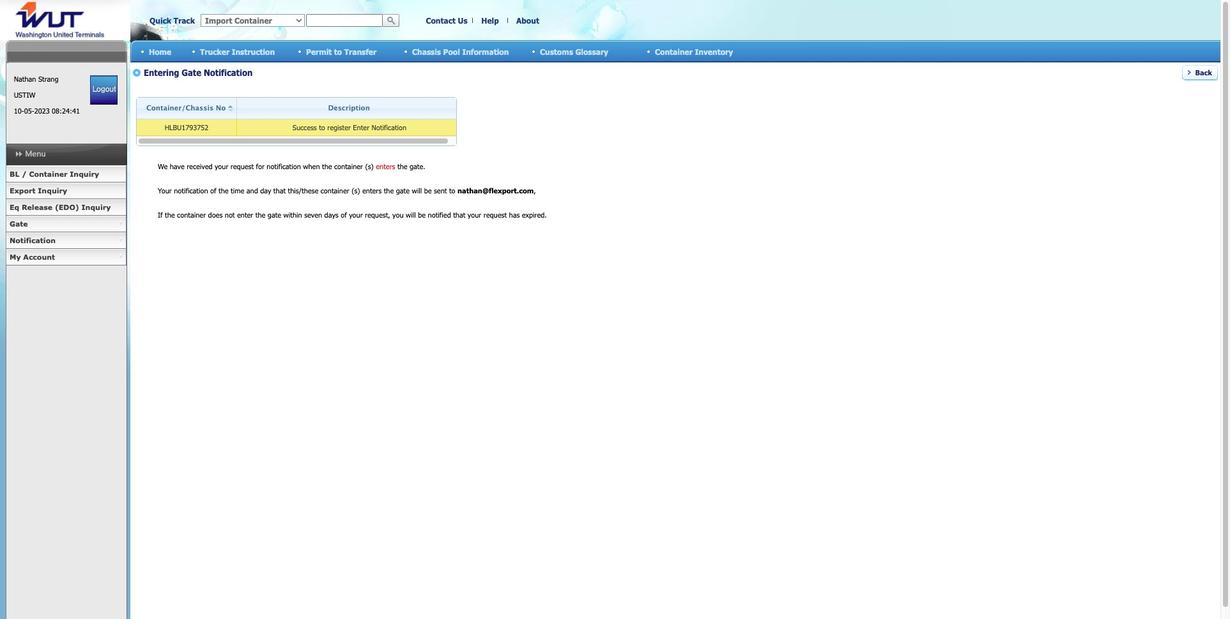 Task type: vqa. For each thing, say whether or not it's contained in the screenshot.
Gate
yes



Task type: locate. For each thing, give the bounding box(es) containing it.
my account
[[10, 253, 55, 261]]

track
[[174, 16, 195, 25]]

chassis pool information
[[412, 47, 509, 56]]

1 horizontal spatial container
[[655, 47, 693, 56]]

1 vertical spatial inquiry
[[38, 187, 67, 195]]

about
[[516, 16, 539, 25]]

None text field
[[306, 14, 383, 27]]

help
[[481, 16, 499, 25]]

my
[[10, 253, 21, 261]]

help link
[[481, 16, 499, 25]]

us
[[458, 16, 468, 25]]

10-
[[14, 107, 24, 115]]

inquiry for (edo)
[[82, 203, 111, 212]]

customs glossary
[[540, 47, 608, 56]]

2 vertical spatial inquiry
[[82, 203, 111, 212]]

quick
[[150, 16, 171, 25]]

home
[[149, 47, 171, 56]]

inquiry right (edo)
[[82, 203, 111, 212]]

login image
[[90, 75, 118, 105]]

inquiry down the bl / container inquiry
[[38, 187, 67, 195]]

inquiry up export inquiry link
[[70, 170, 99, 178]]

trucker
[[200, 47, 230, 56]]

contact us link
[[426, 16, 468, 25]]

export inquiry link
[[6, 183, 127, 199]]

inquiry
[[70, 170, 99, 178], [38, 187, 67, 195], [82, 203, 111, 212]]

my account link
[[6, 249, 127, 266]]

1 vertical spatial container
[[29, 170, 67, 178]]

08:24:41
[[52, 107, 80, 115]]

bl / container inquiry
[[10, 170, 99, 178]]

permit to transfer
[[306, 47, 377, 56]]

container up export inquiry
[[29, 170, 67, 178]]

release
[[22, 203, 52, 212]]

pool
[[443, 47, 460, 56]]

0 vertical spatial container
[[655, 47, 693, 56]]

ustiw
[[14, 91, 35, 99]]

container
[[655, 47, 693, 56], [29, 170, 67, 178]]

eq release (edo) inquiry
[[10, 203, 111, 212]]

10-05-2023 08:24:41
[[14, 107, 80, 115]]

0 vertical spatial inquiry
[[70, 170, 99, 178]]

container left inventory
[[655, 47, 693, 56]]



Task type: describe. For each thing, give the bounding box(es) containing it.
gate link
[[6, 216, 127, 233]]

instruction
[[232, 47, 275, 56]]

inquiry for container
[[70, 170, 99, 178]]

notification
[[10, 236, 56, 245]]

account
[[23, 253, 55, 261]]

strang
[[38, 75, 58, 83]]

bl / container inquiry link
[[6, 166, 127, 183]]

contact
[[426, 16, 456, 25]]

eq
[[10, 203, 19, 212]]

information
[[462, 47, 509, 56]]

gate
[[10, 220, 28, 228]]

permit
[[306, 47, 332, 56]]

bl
[[10, 170, 19, 178]]

0 horizontal spatial container
[[29, 170, 67, 178]]

notification link
[[6, 233, 127, 249]]

eq release (edo) inquiry link
[[6, 199, 127, 216]]

about link
[[516, 16, 539, 25]]

glossary
[[575, 47, 608, 56]]

2023
[[34, 107, 50, 115]]

export inquiry
[[10, 187, 67, 195]]

nathan
[[14, 75, 36, 83]]

customs
[[540, 47, 573, 56]]

container inventory
[[655, 47, 733, 56]]

transfer
[[344, 47, 377, 56]]

05-
[[24, 107, 34, 115]]

trucker instruction
[[200, 47, 275, 56]]

(edo)
[[55, 203, 79, 212]]

inventory
[[695, 47, 733, 56]]

nathan strang
[[14, 75, 58, 83]]

to
[[334, 47, 342, 56]]

contact us
[[426, 16, 468, 25]]

quick track
[[150, 16, 195, 25]]

/
[[22, 170, 27, 178]]

chassis
[[412, 47, 441, 56]]

export
[[10, 187, 36, 195]]



